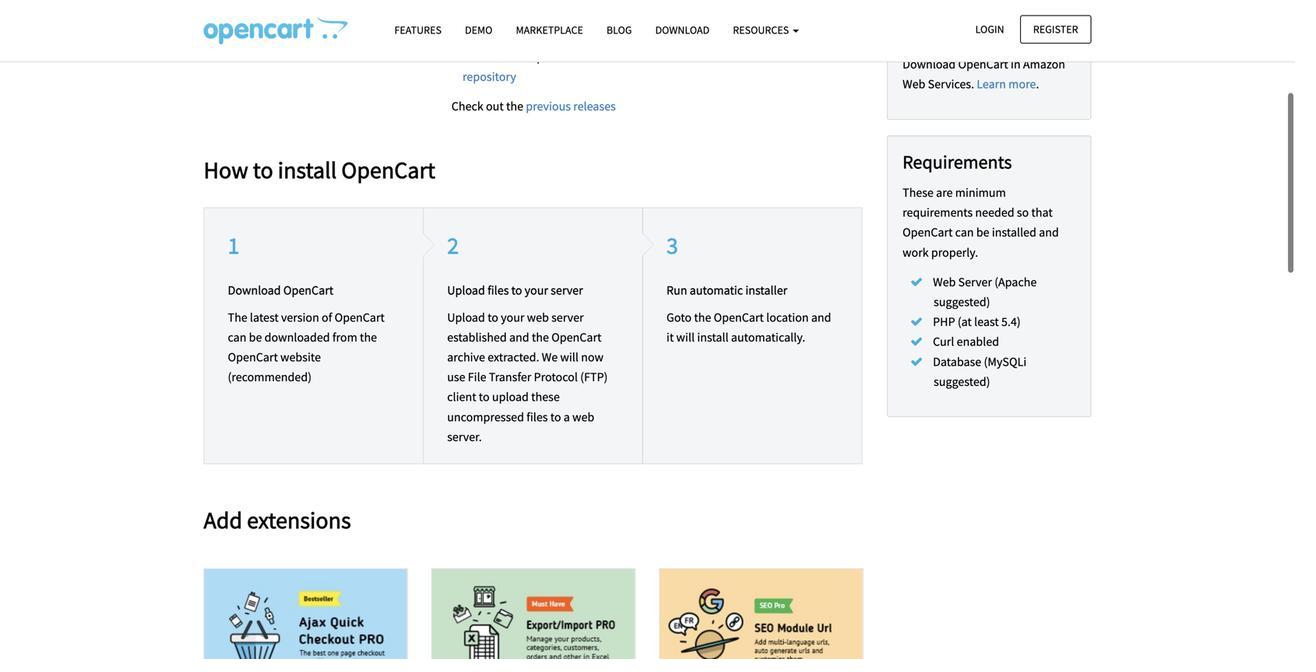 Task type: locate. For each thing, give the bounding box(es) containing it.
out
[[486, 99, 504, 114]]

0 horizontal spatial web
[[903, 76, 926, 92]]

0 horizontal spatial install
[[278, 155, 337, 185]]

1 horizontal spatial will
[[676, 330, 695, 345]]

to right how
[[253, 155, 273, 185]]

be down needed
[[976, 225, 990, 240]]

can inside the latest version of opencart can be downloaded from the opencart website (recommended)
[[228, 330, 246, 345]]

0 horizontal spatial web
[[527, 310, 549, 325]]

minimum
[[955, 185, 1006, 201]]

suggested) up (at
[[934, 294, 990, 310]]

server
[[958, 274, 992, 290]]

the right clone on the top
[[509, 49, 526, 65]]

to left a
[[550, 410, 561, 425]]

the
[[509, 49, 526, 65], [506, 99, 523, 114], [694, 310, 711, 325], [360, 330, 377, 345], [532, 330, 549, 345]]

0 horizontal spatial download
[[228, 283, 281, 298]]

1 vertical spatial upload
[[447, 310, 485, 325]]

version
[[281, 310, 319, 325]]

web
[[903, 76, 926, 92], [933, 274, 956, 290]]

0 horizontal spatial will
[[560, 350, 579, 365]]

2
[[447, 231, 459, 260]]

previous releases link
[[526, 99, 616, 114]]

1 horizontal spatial web
[[572, 410, 594, 425]]

features link
[[383, 16, 453, 44]]

server.
[[447, 429, 482, 445]]

download for download opencart in amazon web services.
[[903, 57, 956, 72]]

server inside 'upload to your web server established and the opencart archive extracted. we will now use file transfer protocol (ftp) client to upload these uncompressed files to a web server.'
[[551, 310, 584, 325]]

download left the excellent on the right top of page
[[655, 23, 710, 37]]

and down that
[[1039, 225, 1059, 240]]

1 vertical spatial web
[[933, 274, 956, 290]]

transfer
[[489, 370, 531, 385]]

can inside "these are minimum requirements needed so that opencart can be installed and work properly."
[[955, 225, 974, 240]]

0 vertical spatial will
[[676, 330, 695, 345]]

php
[[933, 314, 955, 330]]

use
[[447, 370, 465, 385]]

to
[[253, 155, 273, 185], [511, 283, 522, 298], [488, 310, 498, 325], [479, 390, 490, 405], [550, 410, 561, 425]]

files down these
[[527, 410, 548, 425]]

will right 'we'
[[560, 350, 579, 365]]

web
[[527, 310, 549, 325], [572, 410, 594, 425]]

0 horizontal spatial can
[[228, 330, 246, 345]]

upload inside 'upload to your web server established and the opencart archive extracted. we will now use file transfer protocol (ftp) client to upload these uncompressed files to a web server.'
[[447, 310, 485, 325]]

web right a
[[572, 410, 594, 425]]

1 horizontal spatial be
[[976, 225, 990, 240]]

1 horizontal spatial install
[[697, 330, 729, 345]]

and up the extracted.
[[509, 330, 529, 345]]

files
[[488, 283, 509, 298], [527, 410, 548, 425]]

how
[[204, 155, 248, 185]]

will inside 'upload to your web server established and the opencart archive extracted. we will now use file transfer protocol (ftp) client to upload these uncompressed files to a web server.'
[[560, 350, 579, 365]]

be inside the latest version of opencart can be downloaded from the opencart website (recommended)
[[249, 330, 262, 345]]

register
[[1033, 22, 1078, 36]]

1 vertical spatial install
[[697, 330, 729, 345]]

upload up established
[[447, 310, 485, 325]]

support
[[819, 26, 860, 42]]

upload down 2
[[447, 283, 485, 298]]

and right the location
[[811, 310, 831, 325]]

1 vertical spatial suggested)
[[934, 374, 990, 390]]

github repository link
[[463, 49, 618, 84]]

opencart
[[528, 49, 579, 65], [958, 57, 1008, 72], [341, 155, 435, 185], [903, 225, 953, 240], [283, 283, 334, 298], [335, 310, 385, 325], [714, 310, 764, 325], [551, 330, 602, 345], [228, 350, 278, 365]]

1 vertical spatial your
[[501, 310, 525, 325]]

to up established
[[488, 310, 498, 325]]

0 horizontal spatial files
[[488, 283, 509, 298]]

1 horizontal spatial files
[[527, 410, 548, 425]]

download inside download opencart in amazon web services.
[[903, 57, 956, 72]]

1 vertical spatial and
[[811, 310, 831, 325]]

approved partners
[[463, 9, 609, 45]]

web down upload files to your server
[[527, 310, 549, 325]]

1 horizontal spatial and
[[811, 310, 831, 325]]

download up services.
[[903, 57, 956, 72]]

can down the
[[228, 330, 246, 345]]

upload
[[447, 283, 485, 298], [447, 310, 485, 325]]

1 vertical spatial be
[[249, 330, 262, 345]]

0 vertical spatial upload
[[447, 283, 485, 298]]

approved
[[559, 9, 609, 25]]

are
[[936, 185, 953, 201]]

1 upload from the top
[[447, 283, 485, 298]]

the latest version of opencart can be downloaded from the opencart website (recommended)
[[228, 310, 385, 385]]

we
[[542, 350, 558, 365]]

2 vertical spatial and
[[509, 330, 529, 345]]

add
[[204, 506, 242, 535]]

your inside 'upload to your web server established and the opencart archive extracted. we will now use file transfer protocol (ftp) client to upload these uncompressed files to a web server.'
[[501, 310, 525, 325]]

your down upload files to your server
[[501, 310, 525, 325]]

2 vertical spatial download
[[228, 283, 281, 298]]

1 horizontal spatial download
[[655, 23, 710, 37]]

0 vertical spatial server
[[551, 283, 583, 298]]

be
[[976, 225, 990, 240], [249, 330, 262, 345]]

0 vertical spatial suggested)
[[934, 294, 990, 310]]

downloaded
[[265, 330, 330, 345]]

the right from
[[360, 330, 377, 345]]

download up latest
[[228, 283, 281, 298]]

run
[[667, 283, 687, 298]]

opencart inside goto the opencart location and it will install automatically.
[[714, 310, 764, 325]]

0 horizontal spatial and
[[509, 330, 529, 345]]

1 vertical spatial files
[[527, 410, 548, 425]]

be down latest
[[249, 330, 262, 345]]

uncompressed
[[447, 410, 524, 425]]

your
[[525, 283, 548, 298], [501, 310, 525, 325]]

established
[[447, 330, 507, 345]]

resources link
[[721, 16, 811, 44]]

can up properly. in the right of the page
[[955, 225, 974, 240]]

2 suggested) from the top
[[934, 374, 990, 390]]

will right it
[[676, 330, 695, 345]]

login
[[976, 22, 1004, 36]]

protocol
[[534, 370, 578, 385]]

(at
[[958, 314, 972, 330]]

resources
[[733, 23, 791, 37]]

run automatic installer
[[667, 283, 787, 298]]

the right goto
[[694, 310, 711, 325]]

1 vertical spatial server
[[551, 310, 584, 325]]

0 vertical spatial and
[[1039, 225, 1059, 240]]

will inside goto the opencart location and it will install automatically.
[[676, 330, 695, 345]]

your up 'we'
[[525, 283, 548, 298]]

0 vertical spatial be
[[976, 225, 990, 240]]

1 horizontal spatial web
[[933, 274, 956, 290]]

the up 'we'
[[532, 330, 549, 345]]

server for your
[[551, 283, 583, 298]]

2 upload from the top
[[447, 310, 485, 325]]

location
[[766, 310, 809, 325]]

0 vertical spatial web
[[527, 310, 549, 325]]

web left services.
[[903, 76, 926, 92]]

suggested) down database
[[934, 374, 990, 390]]

needed
[[975, 205, 1015, 221]]

releases
[[573, 99, 616, 114]]

1 horizontal spatial can
[[955, 225, 974, 240]]

.
[[1036, 76, 1039, 92]]

upload to your web server established and the opencart archive extracted. we will now use file transfer protocol (ftp) client to upload these uncompressed files to a web server.
[[447, 310, 608, 445]]

installed
[[992, 225, 1037, 240]]

0 vertical spatial can
[[955, 225, 974, 240]]

add extensions
[[204, 506, 351, 535]]

0 vertical spatial web
[[903, 76, 926, 92]]

1 vertical spatial download
[[903, 57, 956, 72]]

web inside download opencart in amazon web services.
[[903, 76, 926, 92]]

2 horizontal spatial and
[[1039, 225, 1059, 240]]

and inside "these are minimum requirements needed so that opencart can be installed and work properly."
[[1039, 225, 1059, 240]]

web left server
[[933, 274, 956, 290]]

upload for upload files to your server
[[447, 283, 485, 298]]

the inside goto the opencart location and it will install automatically.
[[694, 310, 711, 325]]

0 vertical spatial download
[[655, 23, 710, 37]]

0 horizontal spatial be
[[249, 330, 262, 345]]

1 vertical spatial can
[[228, 330, 246, 345]]

suggested)
[[934, 294, 990, 310], [934, 374, 990, 390]]

1 vertical spatial will
[[560, 350, 579, 365]]

24/7/365
[[671, 26, 717, 42]]

upload files to your server
[[447, 283, 583, 298]]

2 horizontal spatial download
[[903, 57, 956, 72]]

demo link
[[453, 16, 504, 44]]

files up established
[[488, 283, 509, 298]]



Task type: vqa. For each thing, say whether or not it's contained in the screenshot.
the middle is
no



Task type: describe. For each thing, give the bounding box(es) containing it.
now
[[581, 350, 604, 365]]

and inside goto the opencart location and it will install automatically.
[[811, 310, 831, 325]]

requirements
[[903, 205, 973, 221]]

marketplace link
[[504, 16, 595, 44]]

approved partners link
[[463, 9, 609, 45]]

0 vertical spatial your
[[525, 283, 548, 298]]

database
[[933, 354, 981, 370]]

that
[[1032, 205, 1053, 221]]

requirements
[[903, 150, 1012, 173]]

0 vertical spatial files
[[488, 283, 509, 298]]

archive
[[447, 350, 485, 365]]

download for download opencart
[[228, 283, 281, 298]]

be inside "these are minimum requirements needed so that opencart can be installed and work properly."
[[976, 225, 990, 240]]

github repository
[[463, 49, 618, 84]]

to up the extracted.
[[511, 283, 522, 298]]

automatic
[[690, 283, 743, 298]]

0 vertical spatial install
[[278, 155, 337, 185]]

learn more link
[[977, 76, 1036, 92]]

to up uncompressed
[[479, 390, 490, 405]]

login link
[[962, 15, 1018, 44]]

server for web
[[551, 310, 584, 325]]

(apache
[[995, 274, 1037, 290]]

partners
[[463, 29, 507, 45]]

download for download
[[655, 23, 710, 37]]

upload
[[492, 390, 529, 405]]

of
[[322, 310, 332, 325]]

demo
[[465, 23, 493, 37]]

ajax quick checkout pro (one page checkout, fast checkout) image
[[205, 570, 407, 660]]

or clone the opencart
[[463, 49, 581, 65]]

technical
[[768, 26, 816, 42]]

download link
[[644, 16, 721, 44]]

work
[[903, 245, 929, 260]]

from
[[332, 330, 357, 345]]

24/7/365 excellent technical support
[[671, 26, 860, 42]]

the inside the latest version of opencart can be downloaded from the opencart website (recommended)
[[360, 330, 377, 345]]

website
[[280, 350, 321, 365]]

1
[[228, 231, 239, 260]]

blog link
[[595, 16, 644, 44]]

learn
[[977, 76, 1006, 92]]

web inside web server (apache suggested) php (at least 5.4) curl enabled database (mysqli suggested)
[[933, 274, 956, 290]]

these are minimum requirements needed so that opencart can be installed and work properly.
[[903, 185, 1059, 260]]

or
[[463, 49, 475, 65]]

so
[[1017, 205, 1029, 221]]

in
[[1011, 57, 1021, 72]]

a
[[564, 410, 570, 425]]

file
[[468, 370, 486, 385]]

check out the previous releases
[[452, 99, 616, 114]]

extracted.
[[488, 350, 539, 365]]

download opencart
[[228, 283, 334, 298]]

installer
[[746, 283, 787, 298]]

install inside goto the opencart location and it will install automatically.
[[697, 330, 729, 345]]

1 vertical spatial web
[[572, 410, 594, 425]]

amazon
[[1023, 57, 1065, 72]]

excellent
[[719, 26, 766, 42]]

3
[[667, 231, 678, 260]]

seo module url image
[[660, 570, 863, 660]]

(recommended)
[[228, 370, 312, 385]]

(mysqli
[[984, 354, 1027, 370]]

enabled
[[957, 334, 999, 350]]

opencart inside "these are minimum requirements needed so that opencart can be installed and work properly."
[[903, 225, 953, 240]]

download opencart in amazon web services.
[[903, 57, 1065, 92]]

how to install opencart
[[204, 155, 435, 185]]

learn more .
[[977, 76, 1039, 92]]

1 suggested) from the top
[[934, 294, 990, 310]]

and inside 'upload to your web server established and the opencart archive extracted. we will now use file transfer protocol (ftp) client to upload these uncompressed files to a web server.'
[[509, 330, 529, 345]]

latest
[[250, 310, 279, 325]]

previous
[[526, 99, 571, 114]]

extensions
[[247, 506, 351, 535]]

these
[[903, 185, 934, 201]]

goto
[[667, 310, 692, 325]]

clone
[[478, 49, 506, 65]]

5.4)
[[1002, 314, 1021, 330]]

repository
[[463, 69, 516, 84]]

check
[[452, 99, 483, 114]]

(ftp)
[[580, 370, 608, 385]]

more
[[1009, 76, 1036, 92]]

opencart inside download opencart in amazon web services.
[[958, 57, 1008, 72]]

opencart - downloads image
[[204, 16, 348, 44]]

services.
[[928, 76, 974, 92]]

least
[[974, 314, 999, 330]]

curl
[[933, 334, 954, 350]]

github
[[581, 49, 618, 65]]

the right out
[[506, 99, 523, 114]]

it
[[667, 330, 674, 345]]

the
[[228, 310, 247, 325]]

marketplace
[[516, 23, 583, 37]]

client
[[447, 390, 476, 405]]

files inside 'upload to your web server established and the opencart archive extracted. we will now use file transfer protocol (ftp) client to upload these uncompressed files to a web server.'
[[527, 410, 548, 425]]

these
[[531, 390, 560, 405]]

export-import to excel pro: products, categories, attributes ... image
[[432, 570, 635, 660]]

blog
[[607, 23, 632, 37]]

opencart inside 'upload to your web server established and the opencart archive extracted. we will now use file transfer protocol (ftp) client to upload these uncompressed files to a web server.'
[[551, 330, 602, 345]]

the inside 'upload to your web server established and the opencart archive extracted. we will now use file transfer protocol (ftp) client to upload these uncompressed files to a web server.'
[[532, 330, 549, 345]]

web server (apache suggested) php (at least 5.4) curl enabled database (mysqli suggested)
[[933, 274, 1037, 390]]

register link
[[1020, 15, 1092, 44]]

features
[[394, 23, 442, 37]]

upload for upload to your web server established and the opencart archive extracted. we will now use file transfer protocol (ftp) client to upload these uncompressed files to a web server.
[[447, 310, 485, 325]]

properly.
[[931, 245, 978, 260]]



